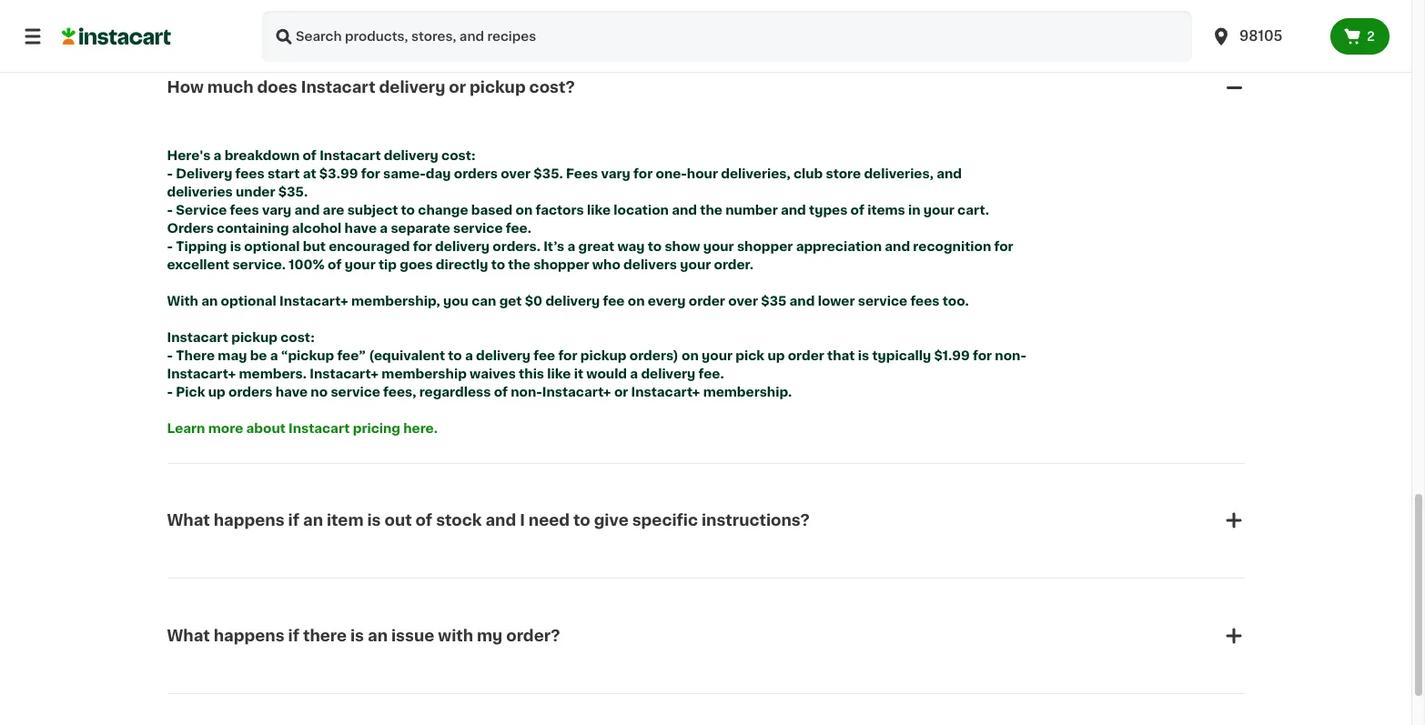 Task type: locate. For each thing, give the bounding box(es) containing it.
happens
[[214, 514, 285, 528], [214, 629, 285, 643]]

what inside what happens if there is an issue with my order? dropdown button
[[167, 629, 210, 643]]

pickup up be
[[231, 331, 278, 344]]

0 vertical spatial pickup
[[470, 80, 526, 95]]

- down here's
[[167, 167, 173, 180]]

and up the 'alcohol'
[[294, 204, 320, 216]]

shopper down it's on the top left of the page
[[533, 258, 589, 271]]

like up great
[[587, 204, 611, 216]]

order inside instacart pickup cost: - there may be a "pickup fee" (equivalent to a delivery fee for pickup orders) on your pick up order that is typically $1.99 for non- instacart+ members. instacart+ membership waives this like it would a delivery fee. - pick up orders have no service fees, regardless of non-instacart+ or instacart+ membership.
[[788, 349, 824, 362]]

non- down this
[[511, 386, 542, 398]]

service down based
[[453, 222, 503, 234]]

order left "that"
[[788, 349, 824, 362]]

instacart right does
[[301, 80, 375, 95]]

what happens if there is an issue with my order?
[[167, 629, 560, 643]]

to up delivers
[[648, 240, 662, 253]]

0 horizontal spatial the
[[508, 258, 530, 271]]

0 horizontal spatial an
[[201, 295, 218, 307]]

1 vertical spatial up
[[208, 386, 226, 398]]

2 vertical spatial pickup
[[580, 349, 627, 362]]

0 vertical spatial fees
[[235, 167, 265, 180]]

your inside instacart pickup cost: - there may be a "pickup fee" (equivalent to a delivery fee for pickup orders) on your pick up order that is typically $1.99 for non- instacart+ members. instacart+ membership waives this like it would a delivery fee. - pick up orders have no service fees, regardless of non-instacart+ or instacart+ membership.
[[702, 349, 733, 362]]

item
[[327, 514, 364, 528]]

0 horizontal spatial order
[[689, 295, 725, 307]]

to inside what happens if an item is out of stock and i need to give specific instructions? 'dropdown button'
[[573, 514, 590, 528]]

orders down "members."
[[228, 386, 272, 398]]

1 what from the top
[[167, 514, 210, 528]]

1 horizontal spatial non-
[[995, 349, 1027, 362]]

0 vertical spatial over
[[501, 167, 531, 180]]

0 vertical spatial $35.
[[534, 167, 563, 180]]

cost: inside here's a breakdown of instacart delivery cost: - delivery fees start at $3.99 for same-day orders over $35. fees vary for one-hour deliveries, club store deliveries, and deliveries under $35. - service fees vary and are subject to change based on factors like location and the number and types of items in your cart. orders containing alcohol have a separate service fee. - tipping is optional but encouraged for delivery orders. it's a great way to show your shopper appreciation and recognition for excellent service. 100% of your tip goes directly to the shopper who delivers your order.
[[441, 149, 476, 162]]

0 horizontal spatial cost:
[[280, 331, 315, 344]]

location
[[614, 204, 669, 216]]

no
[[311, 386, 328, 398]]

on
[[516, 204, 533, 216], [628, 295, 645, 307], [682, 349, 699, 362]]

0 vertical spatial fee.
[[506, 222, 531, 234]]

or inside dropdown button
[[449, 80, 466, 95]]

a down subject
[[380, 222, 388, 234]]

what for what happens if there is an issue with my order?
[[167, 629, 210, 643]]

of inside 'dropdown button'
[[415, 514, 432, 528]]

0 vertical spatial or
[[449, 80, 466, 95]]

instacart
[[301, 80, 375, 95], [320, 149, 381, 162], [167, 331, 228, 344], [289, 422, 350, 435]]

way
[[617, 240, 645, 253]]

optional up service.
[[244, 240, 300, 253]]

0 vertical spatial fee
[[603, 295, 625, 307]]

0 vertical spatial vary
[[601, 167, 631, 180]]

with
[[438, 629, 473, 643]]

5 - from the top
[[167, 386, 173, 398]]

happens inside 'dropdown button'
[[214, 514, 285, 528]]

0 horizontal spatial have
[[275, 386, 308, 398]]

if for there
[[288, 629, 299, 643]]

fees up containing
[[230, 204, 259, 216]]

vary
[[601, 167, 631, 180], [262, 204, 291, 216]]

members.
[[239, 367, 307, 380]]

instacart inside dropdown button
[[301, 80, 375, 95]]

1 happens from the top
[[214, 514, 285, 528]]

pickup up would
[[580, 349, 627, 362]]

cart.
[[957, 204, 989, 216]]

can
[[472, 295, 496, 307]]

instructions?
[[702, 514, 810, 528]]

have up encouraged
[[345, 222, 377, 234]]

have
[[345, 222, 377, 234], [275, 386, 308, 398]]

vary right fees
[[601, 167, 631, 180]]

-
[[167, 167, 173, 180], [167, 204, 173, 216], [167, 240, 173, 253], [167, 349, 173, 362], [167, 386, 173, 398]]

here's
[[167, 149, 211, 162]]

to up "separate"
[[401, 204, 415, 216]]

fee.
[[506, 222, 531, 234], [699, 367, 724, 380]]

and inside 'dropdown button'
[[485, 514, 516, 528]]

optional down service.
[[221, 295, 276, 307]]

be
[[250, 349, 267, 362]]

0 vertical spatial optional
[[244, 240, 300, 253]]

of inside instacart pickup cost: - there may be a "pickup fee" (equivalent to a delivery fee for pickup orders) on your pick up order that is typically $1.99 for non- instacart+ members. instacart+ membership waives this like it would a delivery fee. - pick up orders have no service fees, regardless of non-instacart+ or instacart+ membership.
[[494, 386, 508, 398]]

fee down who
[[603, 295, 625, 307]]

much
[[207, 80, 254, 95]]

2 vertical spatial an
[[368, 629, 388, 643]]

0 horizontal spatial fee.
[[506, 222, 531, 234]]

is right "that"
[[858, 349, 869, 362]]

goes
[[400, 258, 433, 271]]

delivery
[[379, 80, 445, 95], [384, 149, 438, 162], [435, 240, 490, 253], [545, 295, 600, 307], [476, 349, 531, 362], [641, 367, 696, 380]]

1 if from the top
[[288, 514, 299, 528]]

service right no
[[331, 386, 380, 398]]

if left there
[[288, 629, 299, 643]]

1 vertical spatial on
[[628, 295, 645, 307]]

1 vertical spatial what
[[167, 629, 210, 643]]

deliveries, up number
[[721, 167, 791, 180]]

is inside instacart pickup cost: - there may be a "pickup fee" (equivalent to a delivery fee for pickup orders) on your pick up order that is typically $1.99 for non- instacart+ members. instacart+ membership waives this like it would a delivery fee. - pick up orders have no service fees, regardless of non-instacart+ or instacart+ membership.
[[858, 349, 869, 362]]

your down encouraged
[[345, 258, 376, 271]]

0 vertical spatial have
[[345, 222, 377, 234]]

1 vertical spatial if
[[288, 629, 299, 643]]

0 vertical spatial on
[[516, 204, 533, 216]]

to down orders.
[[491, 258, 505, 271]]

- up orders
[[167, 204, 173, 216]]

0 horizontal spatial orders
[[228, 386, 272, 398]]

0 vertical spatial the
[[700, 204, 722, 216]]

orders inside here's a breakdown of instacart delivery cost: - delivery fees start at $3.99 for same-day orders over $35. fees vary for one-hour deliveries, club store deliveries, and deliveries under $35. - service fees vary and are subject to change based on factors like location and the number and types of items in your cart. orders containing alcohol have a separate service fee. - tipping is optional but encouraged for delivery orders. it's a great way to show your shopper appreciation and recognition for excellent service. 100% of your tip goes directly to the shopper who delivers your order.
[[454, 167, 498, 180]]

1 vertical spatial service
[[858, 295, 908, 307]]

0 vertical spatial cost:
[[441, 149, 476, 162]]

to left give
[[573, 514, 590, 528]]

Search field
[[262, 11, 1192, 62]]

containing
[[217, 222, 289, 234]]

an left the issue
[[368, 629, 388, 643]]

1 horizontal spatial or
[[614, 386, 628, 398]]

fee. up membership.
[[699, 367, 724, 380]]

if for an
[[288, 514, 299, 528]]

number
[[725, 204, 778, 216]]

pickup left cost?
[[470, 80, 526, 95]]

1 horizontal spatial have
[[345, 222, 377, 234]]

0 horizontal spatial up
[[208, 386, 226, 398]]

have inside here's a breakdown of instacart delivery cost: - delivery fees start at $3.99 for same-day orders over $35. fees vary for one-hour deliveries, club store deliveries, and deliveries under $35. - service fees vary and are subject to change based on factors like location and the number and types of items in your cart. orders containing alcohol have a separate service fee. - tipping is optional but encouraged for delivery orders. it's a great way to show your shopper appreciation and recognition for excellent service. 100% of your tip goes directly to the shopper who delivers your order.
[[345, 222, 377, 234]]

1 vertical spatial fee.
[[699, 367, 724, 380]]

to inside instacart pickup cost: - there may be a "pickup fee" (equivalent to a delivery fee for pickup orders) on your pick up order that is typically $1.99 for non- instacart+ members. instacart+ membership waives this like it would a delivery fee. - pick up orders have no service fees, regardless of non-instacart+ or instacart+ membership.
[[448, 349, 462, 362]]

2 if from the top
[[288, 629, 299, 643]]

or down would
[[614, 386, 628, 398]]

2 - from the top
[[167, 204, 173, 216]]

1 horizontal spatial the
[[700, 204, 722, 216]]

1 horizontal spatial service
[[453, 222, 503, 234]]

fees left too.
[[910, 295, 940, 307]]

over left $35
[[728, 295, 758, 307]]

if left item
[[288, 514, 299, 528]]

happens inside dropdown button
[[214, 629, 285, 643]]

your left pick
[[702, 349, 733, 362]]

fees up under
[[235, 167, 265, 180]]

order
[[689, 295, 725, 307], [788, 349, 824, 362]]

like inside instacart pickup cost: - there may be a "pickup fee" (equivalent to a delivery fee for pickup orders) on your pick up order that is typically $1.99 for non- instacart+ members. instacart+ membership waives this like it would a delivery fee. - pick up orders have no service fees, regardless of non-instacart+ or instacart+ membership.
[[547, 367, 571, 380]]

on left every
[[628, 295, 645, 307]]

for right recognition
[[994, 240, 1013, 253]]

out
[[384, 514, 412, 528]]

- left there
[[167, 349, 173, 362]]

order.
[[714, 258, 754, 271]]

0 vertical spatial orders
[[454, 167, 498, 180]]

fees
[[235, 167, 265, 180], [230, 204, 259, 216], [910, 295, 940, 307]]

1 vertical spatial over
[[728, 295, 758, 307]]

instacart+ down fee"
[[310, 367, 379, 380]]

1 vertical spatial happens
[[214, 629, 285, 643]]

issue
[[391, 629, 434, 643]]

what
[[167, 514, 210, 528], [167, 629, 210, 643]]

$0
[[525, 295, 543, 307]]

0 vertical spatial like
[[587, 204, 611, 216]]

1 vertical spatial an
[[303, 514, 323, 528]]

here's a breakdown of instacart delivery cost: - delivery fees start at $3.99 for same-day orders over $35. fees vary for one-hour deliveries, club store deliveries, and deliveries under $35. - service fees vary and are subject to change based on factors like location and the number and types of items in your cart. orders containing alcohol have a separate service fee. - tipping is optional but encouraged for delivery orders. it's a great way to show your shopper appreciation and recognition for excellent service. 100% of your tip goes directly to the shopper who delivers your order.
[[167, 149, 1016, 271]]

fee up this
[[534, 349, 555, 362]]

0 horizontal spatial or
[[449, 80, 466, 95]]

1 vertical spatial the
[[508, 258, 530, 271]]

non- right $1.99 at top right
[[995, 349, 1027, 362]]

2 vertical spatial service
[[331, 386, 380, 398]]

instacart+ down orders)
[[631, 386, 700, 398]]

fee
[[603, 295, 625, 307], [534, 349, 555, 362]]

order?
[[506, 629, 560, 643]]

1 horizontal spatial cost:
[[441, 149, 476, 162]]

1 horizontal spatial pickup
[[470, 80, 526, 95]]

on inside here's a breakdown of instacart delivery cost: - delivery fees start at $3.99 for same-day orders over $35. fees vary for one-hour deliveries, club store deliveries, and deliveries under $35. - service fees vary and are subject to change based on factors like location and the number and types of items in your cart. orders containing alcohol have a separate service fee. - tipping is optional but encouraged for delivery orders. it's a great way to show your shopper appreciation and recognition for excellent service. 100% of your tip goes directly to the shopper who delivers your order.
[[516, 204, 533, 216]]

service right the lower
[[858, 295, 908, 307]]

instacart up the $3.99
[[320, 149, 381, 162]]

for right the $3.99
[[361, 167, 380, 180]]

1 vertical spatial have
[[275, 386, 308, 398]]

or up day
[[449, 80, 466, 95]]

$35.
[[534, 167, 563, 180], [278, 185, 308, 198]]

0 horizontal spatial over
[[501, 167, 531, 180]]

instacart pickup cost: - there may be a "pickup fee" (equivalent to a delivery fee for pickup orders) on your pick up order that is typically $1.99 for non- instacart+ members. instacart+ membership waives this like it would a delivery fee. - pick up orders have no service fees, regardless of non-instacart+ or instacart+ membership.
[[167, 331, 1027, 398]]

0 horizontal spatial like
[[547, 367, 571, 380]]

$35. down start
[[278, 185, 308, 198]]

2 happens from the top
[[214, 629, 285, 643]]

an left item
[[303, 514, 323, 528]]

if inside 'dropdown button'
[[288, 514, 299, 528]]

service inside instacart pickup cost: - there may be a "pickup fee" (equivalent to a delivery fee for pickup orders) on your pick up order that is typically $1.99 for non- instacart+ members. instacart+ membership waives this like it would a delivery fee. - pick up orders have no service fees, regardless of non-instacart+ or instacart+ membership.
[[331, 386, 380, 398]]

lower
[[818, 295, 855, 307]]

the
[[700, 204, 722, 216], [508, 258, 530, 271]]

of up at on the left top
[[303, 149, 317, 162]]

you
[[443, 295, 469, 307]]

for down "separate"
[[413, 240, 432, 253]]

instacart+ down 100%
[[279, 295, 348, 307]]

- down orders
[[167, 240, 173, 253]]

over
[[501, 167, 531, 180], [728, 295, 758, 307]]

day
[[426, 167, 451, 180]]

is right there
[[350, 629, 364, 643]]

is down containing
[[230, 240, 241, 253]]

orders
[[454, 167, 498, 180], [228, 386, 272, 398]]

0 horizontal spatial fee
[[534, 349, 555, 362]]

0 vertical spatial up
[[768, 349, 785, 362]]

deliveries, up items
[[864, 167, 934, 180]]

vary down under
[[262, 204, 291, 216]]

0 vertical spatial non-
[[995, 349, 1027, 362]]

0 horizontal spatial vary
[[262, 204, 291, 216]]

1 vertical spatial pickup
[[231, 331, 278, 344]]

orders right day
[[454, 167, 498, 180]]

0 vertical spatial service
[[453, 222, 503, 234]]

if inside dropdown button
[[288, 629, 299, 643]]

or inside instacart pickup cost: - there may be a "pickup fee" (equivalent to a delivery fee for pickup orders) on your pick up order that is typically $1.99 for non- instacart+ members. instacart+ membership waives this like it would a delivery fee. - pick up orders have no service fees, regardless of non-instacart+ or instacart+ membership.
[[614, 386, 628, 398]]

0 vertical spatial order
[[689, 295, 725, 307]]

up
[[768, 349, 785, 362], [208, 386, 226, 398]]

need
[[529, 514, 570, 528]]

and left the i
[[485, 514, 516, 528]]

cost: up "pickup
[[280, 331, 315, 344]]

1 horizontal spatial fee.
[[699, 367, 724, 380]]

an right with
[[201, 295, 218, 307]]

0 horizontal spatial $35.
[[278, 185, 308, 198]]

over up based
[[501, 167, 531, 180]]

have down "members."
[[275, 386, 308, 398]]

2 what from the top
[[167, 629, 210, 643]]

0 horizontal spatial shopper
[[533, 258, 589, 271]]

1 vertical spatial or
[[614, 386, 628, 398]]

instacart logo image
[[62, 25, 171, 47]]

an
[[201, 295, 218, 307], [303, 514, 323, 528], [368, 629, 388, 643]]

1 vertical spatial fee
[[534, 349, 555, 362]]

is left out
[[367, 514, 381, 528]]

shopper up 'order.'
[[737, 240, 793, 253]]

2 vertical spatial on
[[682, 349, 699, 362]]

of down waives
[[494, 386, 508, 398]]

cost: up day
[[441, 149, 476, 162]]

on right based
[[516, 204, 533, 216]]

0 vertical spatial if
[[288, 514, 299, 528]]

98105
[[1240, 29, 1283, 43]]

None search field
[[262, 11, 1192, 62]]

fee. inside instacart pickup cost: - there may be a "pickup fee" (equivalent to a delivery fee for pickup orders) on your pick up order that is typically $1.99 for non- instacart+ members. instacart+ membership waives this like it would a delivery fee. - pick up orders have no service fees, regardless of non-instacart+ or instacart+ membership.
[[699, 367, 724, 380]]

fee. up orders.
[[506, 222, 531, 234]]

0 vertical spatial what
[[167, 514, 210, 528]]

to
[[401, 204, 415, 216], [648, 240, 662, 253], [491, 258, 505, 271], [448, 349, 462, 362], [573, 514, 590, 528]]

1 vertical spatial order
[[788, 349, 824, 362]]

your up 'order.'
[[703, 240, 734, 253]]

2 horizontal spatial an
[[368, 629, 388, 643]]

1 horizontal spatial order
[[788, 349, 824, 362]]

and left the types at the right top of the page
[[781, 204, 806, 216]]

to up "membership"
[[448, 349, 462, 362]]

pick
[[176, 386, 205, 398]]

too.
[[943, 295, 969, 307]]

2
[[1367, 30, 1375, 43]]

1 vertical spatial orders
[[228, 386, 272, 398]]

1 vertical spatial like
[[547, 367, 571, 380]]

learn more about instacart pricing here.
[[167, 422, 438, 435]]

instacart up there
[[167, 331, 228, 344]]

orders
[[167, 222, 214, 234]]

1 horizontal spatial an
[[303, 514, 323, 528]]

2 horizontal spatial on
[[682, 349, 699, 362]]

1 horizontal spatial $35.
[[534, 167, 563, 180]]

optional inside here's a breakdown of instacart delivery cost: - delivery fees start at $3.99 for same-day orders over $35. fees vary for one-hour deliveries, club store deliveries, and deliveries under $35. - service fees vary and are subject to change based on factors like location and the number and types of items in your cart. orders containing alcohol have a separate service fee. - tipping is optional but encouraged for delivery orders. it's a great way to show your shopper appreciation and recognition for excellent service. 100% of your tip goes directly to the shopper who delivers your order.
[[244, 240, 300, 253]]

cost?
[[529, 80, 575, 95]]

a up waives
[[465, 349, 473, 362]]

0 horizontal spatial deliveries,
[[721, 167, 791, 180]]

1 vertical spatial non-
[[511, 386, 542, 398]]

hour
[[687, 167, 718, 180]]

orders)
[[630, 349, 679, 362]]

on right orders)
[[682, 349, 699, 362]]

and up cart.
[[937, 167, 962, 180]]

1 horizontal spatial like
[[587, 204, 611, 216]]

or
[[449, 80, 466, 95], [614, 386, 628, 398]]

1 horizontal spatial orders
[[454, 167, 498, 180]]

your
[[924, 204, 955, 216], [703, 240, 734, 253], [345, 258, 376, 271], [680, 258, 711, 271], [702, 349, 733, 362]]

- left pick
[[167, 386, 173, 398]]

is inside here's a breakdown of instacart delivery cost: - delivery fees start at $3.99 for same-day orders over $35. fees vary for one-hour deliveries, club store deliveries, and deliveries under $35. - service fees vary and are subject to change based on factors like location and the number and types of items in your cart. orders containing alcohol have a separate service fee. - tipping is optional but encouraged for delivery orders. it's a great way to show your shopper appreciation and recognition for excellent service. 100% of your tip goes directly to the shopper who delivers your order.
[[230, 240, 241, 253]]

change
[[418, 204, 468, 216]]

0 vertical spatial shopper
[[737, 240, 793, 253]]

2 horizontal spatial service
[[858, 295, 908, 307]]

what inside what happens if an item is out of stock and i need to give specific instructions? 'dropdown button'
[[167, 514, 210, 528]]

the down orders.
[[508, 258, 530, 271]]

0 horizontal spatial on
[[516, 204, 533, 216]]

how
[[167, 80, 204, 95]]

$35. left fees
[[534, 167, 563, 180]]

what happens if an item is out of stock and i need to give specific instructions? button
[[167, 488, 1245, 554]]

instacart inside here's a breakdown of instacart delivery cost: - delivery fees start at $3.99 for same-day orders over $35. fees vary for one-hour deliveries, club store deliveries, and deliveries under $35. - service fees vary and are subject to change based on factors like location and the number and types of items in your cart. orders containing alcohol have a separate service fee. - tipping is optional but encouraged for delivery orders. it's a great way to show your shopper appreciation and recognition for excellent service. 100% of your tip goes directly to the shopper who delivers your order.
[[320, 149, 381, 162]]

1 horizontal spatial shopper
[[737, 240, 793, 253]]

0 horizontal spatial non-
[[511, 386, 542, 398]]

stock
[[436, 514, 482, 528]]

optional
[[244, 240, 300, 253], [221, 295, 276, 307]]

0 vertical spatial happens
[[214, 514, 285, 528]]

instacart+
[[279, 295, 348, 307], [167, 367, 236, 380], [310, 367, 379, 380], [542, 386, 611, 398], [631, 386, 700, 398]]

1 vertical spatial cost:
[[280, 331, 315, 344]]

0 horizontal spatial service
[[331, 386, 380, 398]]

like left it at the left bottom of page
[[547, 367, 571, 380]]

order right every
[[689, 295, 725, 307]]

1 horizontal spatial fee
[[603, 295, 625, 307]]

1 horizontal spatial deliveries,
[[864, 167, 934, 180]]

the down hour on the top of the page
[[700, 204, 722, 216]]



Task type: vqa. For each thing, say whether or not it's contained in the screenshot.
stores
no



Task type: describe. For each thing, give the bounding box(es) containing it.
cost: inside instacart pickup cost: - there may be a "pickup fee" (equivalent to a delivery fee for pickup orders) on your pick up order that is typically $1.99 for non- instacart+ members. instacart+ membership waives this like it would a delivery fee. - pick up orders have no service fees, regardless of non-instacart+ or instacart+ membership.
[[280, 331, 315, 344]]

regardless
[[419, 386, 491, 398]]

there
[[303, 629, 347, 643]]

that
[[827, 349, 855, 362]]

and down items
[[885, 240, 910, 253]]

1 - from the top
[[167, 167, 173, 180]]

this
[[519, 367, 544, 380]]

1 vertical spatial shopper
[[533, 258, 589, 271]]

fee inside instacart pickup cost: - there may be a "pickup fee" (equivalent to a delivery fee for pickup orders) on your pick up order that is typically $1.99 for non- instacart+ members. instacart+ membership waives this like it would a delivery fee. - pick up orders have no service fees, regardless of non-instacart+ or instacart+ membership.
[[534, 349, 555, 362]]

over inside here's a breakdown of instacart delivery cost: - delivery fees start at $3.99 for same-day orders over $35. fees vary for one-hour deliveries, club store deliveries, and deliveries under $35. - service fees vary and are subject to change based on factors like location and the number and types of items in your cart. orders containing alcohol have a separate service fee. - tipping is optional but encouraged for delivery orders. it's a great way to show your shopper appreciation and recognition for excellent service. 100% of your tip goes directly to the shopper who delivers your order.
[[501, 167, 531, 180]]

2 deliveries, from the left
[[864, 167, 934, 180]]

fees,
[[383, 386, 416, 398]]

how much does instacart delivery or pickup cost?
[[167, 80, 575, 95]]

what happens if there is an issue with my order? button
[[167, 603, 1245, 669]]

how much does instacart delivery or pickup cost? button
[[167, 55, 1245, 120]]

a up "delivery"
[[213, 149, 221, 162]]

tipping
[[176, 240, 227, 253]]

with an optional instacart+ membership, you can get $0 delivery fee on every order over $35 and lower service fees too.
[[167, 295, 969, 307]]

instacart+ down there
[[167, 367, 236, 380]]

who
[[592, 258, 621, 271]]

same-
[[383, 167, 426, 180]]

delivers
[[623, 258, 677, 271]]

based
[[471, 204, 513, 216]]

service
[[176, 204, 227, 216]]

0 vertical spatial an
[[201, 295, 218, 307]]

give
[[594, 514, 629, 528]]

delivery
[[176, 167, 232, 180]]

i
[[520, 514, 525, 528]]

waives
[[470, 367, 516, 380]]

a right be
[[270, 349, 278, 362]]

1 horizontal spatial vary
[[601, 167, 631, 180]]

and right $35
[[790, 295, 815, 307]]

1 vertical spatial optional
[[221, 295, 276, 307]]

learn more about instacart pricing here. link
[[167, 422, 438, 435]]

"pickup
[[281, 349, 334, 362]]

are
[[323, 204, 344, 216]]

your right "in" at the right of the page
[[924, 204, 955, 216]]

but
[[303, 240, 326, 253]]

membership.
[[703, 386, 792, 398]]

fee. inside here's a breakdown of instacart delivery cost: - delivery fees start at $3.99 for same-day orders over $35. fees vary for one-hour deliveries, club store deliveries, and deliveries under $35. - service fees vary and are subject to change based on factors like location and the number and types of items in your cart. orders containing alcohol have a separate service fee. - tipping is optional but encouraged for delivery orders. it's a great way to show your shopper appreciation and recognition for excellent service. 100% of your tip goes directly to the shopper who delivers your order.
[[506, 222, 531, 234]]

directly
[[436, 258, 488, 271]]

orders inside instacart pickup cost: - there may be a "pickup fee" (equivalent to a delivery fee for pickup orders) on your pick up order that is typically $1.99 for non- instacart+ members. instacart+ membership waives this like it would a delivery fee. - pick up orders have no service fees, regardless of non-instacart+ or instacart+ membership.
[[228, 386, 272, 398]]

for left one-
[[634, 167, 653, 180]]

1 horizontal spatial on
[[628, 295, 645, 307]]

of left items
[[851, 204, 865, 216]]

every
[[648, 295, 686, 307]]

recognition
[[913, 240, 991, 253]]

is inside dropdown button
[[350, 629, 364, 643]]

pickup inside how much does instacart delivery or pickup cost? dropdown button
[[470, 80, 526, 95]]

for up it at the left bottom of page
[[558, 349, 577, 362]]

a right it's on the top left of the page
[[567, 240, 575, 253]]

an inside dropdown button
[[368, 629, 388, 643]]

membership
[[382, 367, 467, 380]]

4 - from the top
[[167, 349, 173, 362]]

get
[[499, 295, 522, 307]]

service inside here's a breakdown of instacart delivery cost: - delivery fees start at $3.99 for same-day orders over $35. fees vary for one-hour deliveries, club store deliveries, and deliveries under $35. - service fees vary and are subject to change based on factors like location and the number and types of items in your cart. orders containing alcohol have a separate service fee. - tipping is optional but encouraged for delivery orders. it's a great way to show your shopper appreciation and recognition for excellent service. 100% of your tip goes directly to the shopper who delivers your order.
[[453, 222, 503, 234]]

more
[[208, 422, 243, 435]]

store
[[826, 167, 861, 180]]

2 98105 button from the left
[[1210, 11, 1320, 62]]

is inside 'dropdown button'
[[367, 514, 381, 528]]

appreciation
[[796, 240, 882, 253]]

1 horizontal spatial up
[[768, 349, 785, 362]]

may
[[218, 349, 247, 362]]

what for what happens if an item is out of stock and i need to give specific instructions?
[[167, 514, 210, 528]]

encouraged
[[329, 240, 410, 253]]

service.
[[232, 258, 286, 271]]

1 98105 button from the left
[[1199, 11, 1331, 62]]

of right 100%
[[328, 258, 342, 271]]

items
[[868, 204, 905, 216]]

2 button
[[1331, 18, 1390, 55]]

instacart down no
[[289, 422, 350, 435]]

separate
[[391, 222, 450, 234]]

2 vertical spatial fees
[[910, 295, 940, 307]]

$35
[[761, 295, 787, 307]]

fees
[[566, 167, 598, 180]]

my
[[477, 629, 503, 643]]

3 - from the top
[[167, 240, 173, 253]]

learn
[[167, 422, 205, 435]]

club
[[794, 167, 823, 180]]

100%
[[289, 258, 325, 271]]

on inside instacart pickup cost: - there may be a "pickup fee" (equivalent to a delivery fee for pickup orders) on your pick up order that is typically $1.99 for non- instacart+ members. instacart+ membership waives this like it would a delivery fee. - pick up orders have no service fees, regardless of non-instacart+ or instacart+ membership.
[[682, 349, 699, 362]]

it
[[574, 367, 583, 380]]

membership,
[[351, 295, 440, 307]]

there
[[176, 349, 215, 362]]

types
[[809, 204, 848, 216]]

start
[[267, 167, 300, 180]]

show
[[665, 240, 700, 253]]

instacart+ down it at the left bottom of page
[[542, 386, 611, 398]]

about
[[246, 422, 286, 435]]

what happens if an item is out of stock and i need to give specific instructions?
[[167, 514, 810, 528]]

pick
[[736, 349, 765, 362]]

factors
[[536, 204, 584, 216]]

one-
[[656, 167, 687, 180]]

happens for there
[[214, 629, 285, 643]]

1 horizontal spatial over
[[728, 295, 758, 307]]

an inside 'dropdown button'
[[303, 514, 323, 528]]

delivery inside dropdown button
[[379, 80, 445, 95]]

2 horizontal spatial pickup
[[580, 349, 627, 362]]

breakdown
[[224, 149, 300, 162]]

pricing
[[353, 422, 400, 435]]

have inside instacart pickup cost: - there may be a "pickup fee" (equivalent to a delivery fee for pickup orders) on your pick up order that is typically $1.99 for non- instacart+ members. instacart+ membership waives this like it would a delivery fee. - pick up orders have no service fees, regardless of non-instacart+ or instacart+ membership.
[[275, 386, 308, 398]]

1 vertical spatial fees
[[230, 204, 259, 216]]

in
[[908, 204, 921, 216]]

like inside here's a breakdown of instacart delivery cost: - delivery fees start at $3.99 for same-day orders over $35. fees vary for one-hour deliveries, club store deliveries, and deliveries under $35. - service fees vary and are subject to change based on factors like location and the number and types of items in your cart. orders containing alcohol have a separate service fee. - tipping is optional but encouraged for delivery orders. it's a great way to show your shopper appreciation and recognition for excellent service. 100% of your tip goes directly to the shopper who delivers your order.
[[587, 204, 611, 216]]

$1.99
[[934, 349, 970, 362]]

alcohol
[[292, 222, 342, 234]]

your down "show"
[[680, 258, 711, 271]]

happens for an
[[214, 514, 285, 528]]

$3.99
[[319, 167, 358, 180]]

deliveries
[[167, 185, 233, 198]]

excellent
[[167, 258, 229, 271]]

0 horizontal spatial pickup
[[231, 331, 278, 344]]

for right $1.99 at top right
[[973, 349, 992, 362]]

would
[[586, 367, 627, 380]]

1 vertical spatial $35.
[[278, 185, 308, 198]]

great
[[578, 240, 614, 253]]

instacart inside instacart pickup cost: - there may be a "pickup fee" (equivalent to a delivery fee for pickup orders) on your pick up order that is typically $1.99 for non- instacart+ members. instacart+ membership waives this like it would a delivery fee. - pick up orders have no service fees, regardless of non-instacart+ or instacart+ membership.
[[167, 331, 228, 344]]

fee"
[[337, 349, 366, 362]]

and up "show"
[[672, 204, 697, 216]]

a down orders)
[[630, 367, 638, 380]]

1 deliveries, from the left
[[721, 167, 791, 180]]

with
[[167, 295, 198, 307]]

tip
[[379, 258, 397, 271]]

at
[[303, 167, 316, 180]]

orders.
[[493, 240, 541, 253]]

subject
[[347, 204, 398, 216]]

it's
[[543, 240, 565, 253]]

does
[[257, 80, 297, 95]]

1 vertical spatial vary
[[262, 204, 291, 216]]

under
[[236, 185, 275, 198]]



